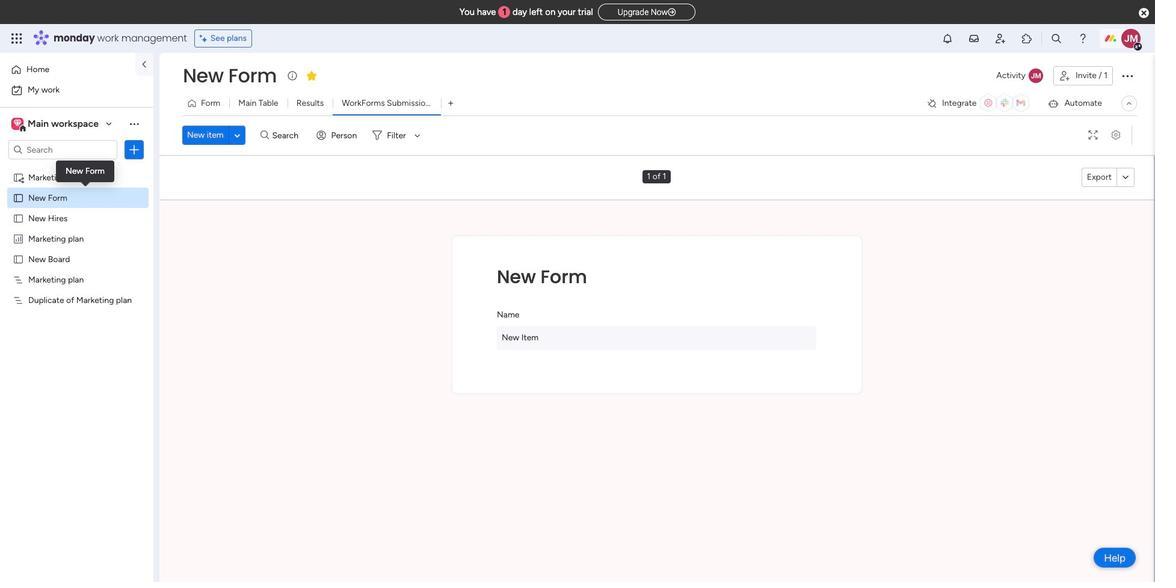 Task type: describe. For each thing, give the bounding box(es) containing it.
add view image
[[449, 99, 454, 108]]

angle down image
[[234, 131, 240, 140]]

3 public board image from the top
[[13, 253, 24, 265]]

settings image
[[1107, 131, 1126, 140]]

options image
[[128, 144, 140, 156]]

board activity image
[[1030, 69, 1044, 83]]

0 vertical spatial option
[[7, 60, 128, 79]]

select product image
[[11, 33, 23, 45]]

Search field
[[269, 127, 306, 144]]

dapulse close image
[[1140, 7, 1150, 19]]

open full screen image
[[1084, 131, 1104, 140]]

workspace options image
[[128, 118, 140, 130]]

public dashboard image
[[13, 233, 24, 244]]

update feed image
[[969, 33, 981, 45]]

jeremy miller image
[[1122, 29, 1142, 48]]

v2 search image
[[261, 129, 269, 142]]

2 vertical spatial option
[[0, 166, 154, 169]]



Task type: locate. For each thing, give the bounding box(es) containing it.
1 public board image from the top
[[13, 192, 24, 203]]

arrow down image
[[411, 128, 425, 143]]

workspace image
[[13, 117, 22, 131]]

list box
[[0, 165, 154, 473]]

show board description image
[[285, 70, 300, 82]]

0 vertical spatial public board image
[[13, 192, 24, 203]]

None field
[[180, 63, 280, 89]]

public board image up 'public dashboard' icon
[[13, 213, 24, 224]]

workspace selection element
[[11, 117, 101, 132]]

notifications image
[[942, 33, 954, 45]]

2 public board image from the top
[[13, 213, 24, 224]]

see plans image
[[200, 32, 211, 45]]

monday marketplace image
[[1022, 33, 1034, 45]]

1 vertical spatial public board image
[[13, 213, 24, 224]]

Search in workspace field
[[25, 143, 101, 157]]

1 vertical spatial option
[[7, 81, 146, 100]]

shareable board image
[[13, 172, 24, 183]]

workspace image
[[11, 117, 23, 131]]

options image
[[1121, 69, 1136, 83]]

2 vertical spatial public board image
[[13, 253, 24, 265]]

new form element
[[497, 265, 817, 289]]

search everything image
[[1051, 33, 1063, 45]]

option
[[7, 60, 128, 79], [7, 81, 146, 100], [0, 166, 154, 169]]

public board image down 'public dashboard' icon
[[13, 253, 24, 265]]

collapse board header image
[[1125, 99, 1135, 108]]

public board image
[[13, 192, 24, 203], [13, 213, 24, 224], [13, 253, 24, 265]]

help image
[[1078, 33, 1090, 45]]

public board image down shareable board 'icon'
[[13, 192, 24, 203]]

remove from favorites image
[[306, 70, 318, 82]]

invite members image
[[995, 33, 1007, 45]]

dapulse rightstroke image
[[668, 8, 676, 17]]



Task type: vqa. For each thing, say whether or not it's contained in the screenshot.
Help IMAGE
yes



